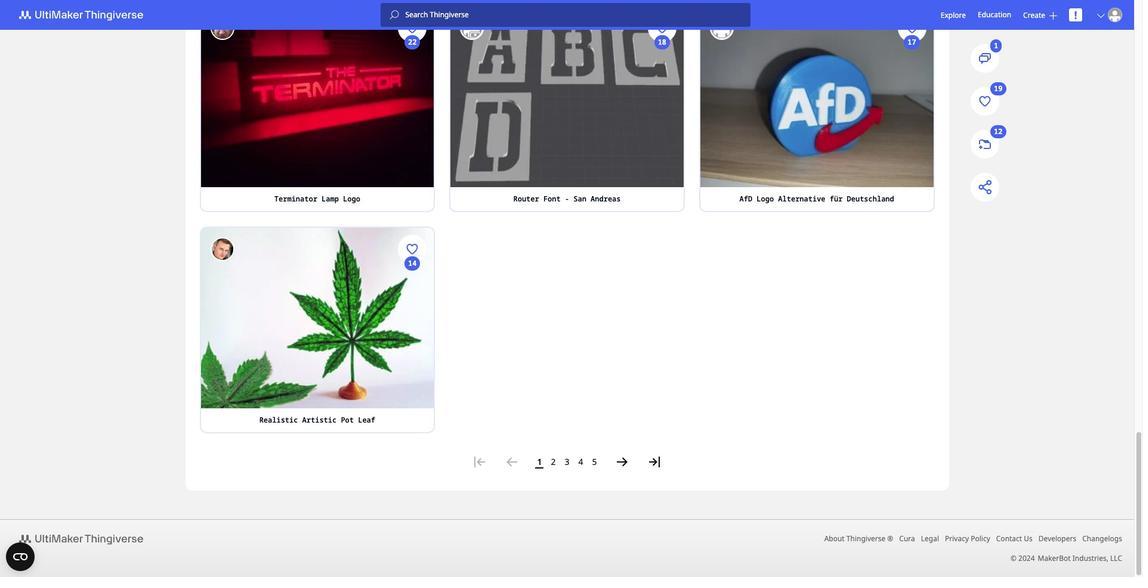 Task type: locate. For each thing, give the bounding box(es) containing it.
0
[[910, 102, 914, 112], [410, 168, 415, 178], [660, 168, 664, 178], [410, 389, 415, 399]]

18
[[658, 37, 666, 47]]

0 vertical spatial 17
[[908, 37, 916, 47]]

afd logo alternative für deutschland
[[740, 194, 894, 204]]

thumbnail representing realistic artistic pot leaf image
[[201, 228, 434, 409]]

thumbnail representing terminator lamp logo image
[[201, 6, 434, 187]]

1 down the education link
[[994, 41, 998, 51]]

0 horizontal spatial logo
[[343, 194, 360, 204]]

11
[[408, 324, 417, 334]]

logo right afd
[[757, 194, 774, 204]]

education link
[[978, 8, 1011, 21]]

changelogs link
[[1082, 534, 1122, 544]]

0 for 10
[[660, 168, 664, 178]]

1 logo from the left
[[343, 194, 360, 204]]

12
[[994, 127, 1003, 137]]

! link
[[1069, 8, 1082, 22]]

about
[[824, 534, 845, 544]]

lamp
[[322, 194, 339, 204]]

leaf
[[358, 415, 375, 425]]

avatar image
[[1108, 8, 1122, 22], [210, 16, 234, 40], [460, 16, 484, 40], [710, 16, 734, 40], [210, 237, 234, 261]]

san
[[574, 194, 586, 204]]

1 inside button
[[537, 456, 542, 468]]

®
[[887, 534, 893, 544]]

llc
[[1110, 553, 1122, 564]]

font
[[543, 194, 561, 204]]

1 left 2
[[537, 456, 542, 468]]

contact
[[996, 534, 1022, 544]]

0 horizontal spatial 1
[[537, 456, 542, 468]]

1 vertical spatial 1
[[537, 456, 542, 468]]

logo
[[343, 194, 360, 204], [757, 194, 774, 204]]

3 button
[[561, 452, 573, 472]]

1 horizontal spatial 1
[[994, 41, 998, 51]]

open widget image
[[6, 543, 35, 572]]

5 button
[[589, 452, 601, 472]]

policy
[[971, 534, 990, 544]]

developers link
[[1039, 534, 1076, 544]]

thingiverse
[[847, 534, 886, 544]]

terminator lamp logo link
[[201, 187, 434, 211]]

19
[[994, 84, 1003, 94]]

1 horizontal spatial 17
[[908, 37, 916, 47]]

22
[[408, 37, 417, 47]]

-
[[565, 194, 569, 204]]

9
[[910, 168, 914, 178]]

0 for 11
[[410, 389, 415, 399]]

logo right lamp
[[343, 194, 360, 204]]

1 vertical spatial 17
[[408, 102, 417, 112]]

14
[[408, 258, 417, 268]]

thumbnail representing router font - san andreas image
[[451, 6, 684, 187]]

© 2024 makerbot industries, llc
[[1011, 553, 1122, 564]]

us
[[1024, 534, 1033, 544]]

education
[[978, 10, 1011, 20]]

Search Thingiverse text field
[[399, 10, 751, 20]]

about thingiverse ® link
[[824, 534, 893, 544]]

1
[[994, 41, 998, 51], [537, 456, 542, 468]]

terminator
[[274, 194, 317, 204]]

explore
[[941, 10, 966, 20]]

afd
[[740, 194, 752, 204]]

create
[[1023, 10, 1045, 20]]

router font - san andreas
[[513, 194, 621, 204]]

4 button
[[575, 452, 587, 472]]

2024
[[1019, 553, 1035, 564]]

©
[[1011, 553, 1017, 564]]

2 button
[[547, 452, 559, 472]]

17
[[908, 37, 916, 47], [408, 102, 417, 112]]

makerbot
[[1038, 553, 1071, 564]]

1 horizontal spatial logo
[[757, 194, 774, 204]]

0 for 17
[[410, 168, 415, 178]]



Task type: vqa. For each thing, say whether or not it's contained in the screenshot.
the rightmost "1"
yes



Task type: describe. For each thing, give the bounding box(es) containing it.
2 logo from the left
[[757, 194, 774, 204]]

search control image
[[390, 10, 399, 20]]

artistic
[[302, 415, 337, 425]]

plusicon image
[[1049, 12, 1057, 19]]

contact us link
[[996, 534, 1033, 544]]

legal link
[[921, 534, 939, 544]]

realistic artistic pot leaf
[[259, 415, 375, 425]]

thumbnail representing afd logo alternative für deutschland image
[[700, 6, 933, 187]]

0 horizontal spatial 17
[[408, 102, 417, 112]]

logo inside 'link'
[[343, 194, 360, 204]]

cura
[[899, 534, 915, 544]]

10
[[658, 102, 666, 112]]

afd logo alternative für deutschland link
[[700, 187, 933, 211]]

makerbot industries, llc link
[[1038, 553, 1122, 564]]

industries,
[[1073, 553, 1109, 564]]

router
[[513, 194, 539, 204]]

developers
[[1039, 534, 1076, 544]]

avatar image for san
[[460, 16, 484, 40]]

pot
[[341, 415, 354, 425]]

avatar image for leaf
[[210, 237, 234, 261]]

about thingiverse ® cura legal privacy policy contact us developers changelogs
[[824, 534, 1122, 544]]

terminator lamp logo
[[274, 194, 360, 204]]

5
[[592, 456, 597, 468]]

alternative
[[778, 194, 825, 204]]

0 vertical spatial 1
[[994, 41, 998, 51]]

4
[[578, 456, 583, 468]]

2
[[551, 456, 556, 468]]

andreas
[[591, 194, 621, 204]]

realistic artistic pot leaf link
[[201, 409, 434, 432]]

privacy
[[945, 534, 969, 544]]

1 button
[[534, 452, 546, 472]]

explore button
[[941, 10, 966, 20]]

3
[[565, 456, 570, 468]]

makerbot logo image
[[12, 8, 158, 22]]

!
[[1074, 8, 1077, 22]]

changelogs
[[1082, 534, 1122, 544]]

create button
[[1023, 10, 1057, 20]]

router font - san andreas link
[[451, 187, 684, 211]]

legal
[[921, 534, 939, 544]]

logo image
[[12, 532, 158, 546]]

für
[[830, 194, 843, 204]]

avatar image for für
[[710, 16, 734, 40]]

cura link
[[899, 534, 915, 544]]

deutschland
[[847, 194, 894, 204]]

privacy policy link
[[945, 534, 990, 544]]

realistic
[[259, 415, 298, 425]]



